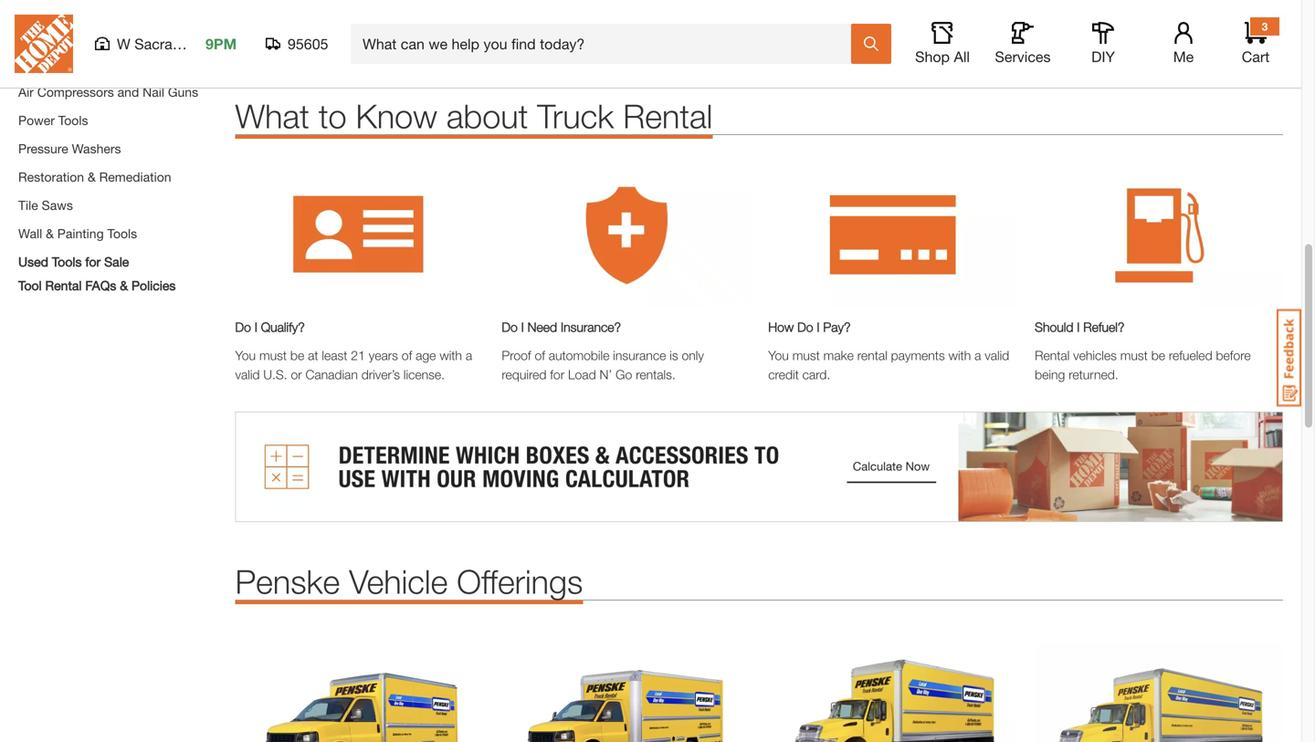 Task type: locate. For each thing, give the bounding box(es) containing it.
2 vertical spatial tools
[[52, 254, 82, 269]]

truck
[[602, 0, 630, 7], [1128, 0, 1156, 7]]

to left more
[[235, 30, 246, 45]]

tools up 'sale'
[[107, 226, 137, 241]]

me
[[1173, 48, 1194, 65]]

be
[[290, 348, 304, 363], [1151, 348, 1165, 363]]

determine which boxes & accessories to use with our moving calculator - calculate now image
[[235, 412, 1283, 523]]

2 horizontal spatial and
[[543, 11, 564, 26]]

equipment for lawn & garden equipment
[[110, 28, 172, 43]]

1 horizontal spatial transport
[[641, 11, 691, 26]]

a down box
[[1097, 11, 1103, 26]]

the home depot logo image
[[15, 15, 73, 73]]

0 horizontal spatial the
[[502, 0, 522, 7]]

0 horizontal spatial the
[[657, 0, 674, 7]]

1 horizontal spatial you
[[618, 11, 638, 26]]

1 horizontal spatial do
[[502, 320, 518, 335]]

i left pay?
[[817, 320, 820, 335]]

1 horizontal spatial rental
[[623, 96, 713, 135]]

driver's
[[361, 367, 400, 382]]

truck up help
[[602, 0, 630, 7]]

1 you from the left
[[235, 348, 256, 363]]

2 vertical spatial rental
[[1035, 348, 1070, 363]]

the for the moving box truck is the perfect solution for moving a small apartment locally or transporting items into storage.
[[1035, 0, 1056, 7]]

a right payments
[[975, 348, 981, 363]]

cargo vans are a great option for quick, short distance hauls around town.
[[768, 0, 988, 26]]

transport down accessible
[[315, 30, 365, 45]]

2 horizontal spatial do
[[798, 320, 813, 335]]

1 horizontal spatial or
[[1235, 11, 1246, 26]]

2 horizontal spatial rental
[[1035, 348, 1070, 363]]

should i refuel?
[[1035, 320, 1125, 335]]

sacramento
[[135, 35, 214, 53]]

the
[[657, 0, 674, 7], [1171, 0, 1189, 7]]

and
[[543, 11, 564, 26], [64, 56, 86, 71], [117, 84, 139, 99]]

2 the from the left
[[1171, 0, 1189, 7]]

2 horizontal spatial must
[[1120, 348, 1148, 363]]

& right lawn
[[53, 28, 61, 43]]

0 vertical spatial valid
[[985, 348, 1009, 363]]

items down "flatbed"
[[502, 30, 531, 45]]

you down has
[[618, 11, 638, 26]]

be.
[[672, 30, 690, 45]]

a right "age"
[[466, 348, 472, 363]]

the up 'apartment'
[[1171, 0, 1189, 7]]

be left at
[[290, 348, 304, 363]]

flatbed inside the t250 flatbed truck has the longest flatbed and can help you transport larger items where you need them to be.
[[558, 0, 599, 7]]

you down can
[[572, 30, 592, 45]]

you
[[235, 348, 256, 363], [768, 348, 789, 363]]

moving down lawn
[[18, 56, 60, 71]]

trucks
[[280, 0, 314, 7]]

of inside you must be at least 21 years of age with a valid u.s. or canadian driver's license.
[[402, 348, 412, 363]]

longest
[[678, 0, 718, 7]]

policies
[[131, 278, 176, 293]]

0 vertical spatial transport
[[641, 11, 691, 26]]

to
[[235, 30, 246, 45], [658, 30, 669, 45], [319, 96, 347, 135]]

a right the are at the right of the page
[[857, 0, 863, 7]]

vans
[[806, 0, 832, 7]]

with right payments
[[949, 348, 971, 363]]

a inside flatbed trucks combine tough towing power with a spacious, accessible cargo platform to more easily transport large items locally.
[[261, 11, 268, 26]]

what
[[235, 96, 309, 135]]

items down cargo at the top of the page
[[399, 30, 428, 45]]

1 vertical spatial tools
[[107, 226, 137, 241]]

0 horizontal spatial or
[[291, 367, 302, 382]]

valid inside you must be at least 21 years of age with a valid u.s. or canadian driver's license.
[[235, 367, 260, 382]]

1 the from the left
[[657, 0, 674, 7]]

rental
[[857, 348, 888, 363]]

0 horizontal spatial valid
[[235, 367, 260, 382]]

moving
[[1059, 0, 1099, 7], [18, 56, 60, 71]]

do for do i qualify?
[[235, 320, 251, 335]]

valid left u.s.
[[235, 367, 260, 382]]

cart
[[1242, 48, 1270, 65]]

2 truck from the left
[[1128, 0, 1156, 7]]

need
[[528, 320, 557, 335]]

washers
[[72, 141, 121, 156]]

must inside you must be at least 21 years of age with a valid u.s. or canadian driver's license.
[[259, 348, 287, 363]]

refueled
[[1169, 348, 1213, 363]]

is inside proof of automobile insurance is only required for load n' go rentals.
[[670, 348, 678, 363]]

the inside the t250 flatbed truck has the longest flatbed and can help you transport larger items where you need them to be.
[[502, 0, 522, 7]]

do i qualify?
[[235, 320, 305, 335]]

0 vertical spatial is
[[1159, 0, 1168, 7]]

of
[[402, 348, 412, 363], [535, 348, 545, 363]]

you inside the you must make rental payments with a valid credit card.
[[768, 348, 789, 363]]

for up the 'town.'
[[936, 0, 951, 7]]

truck
[[537, 96, 614, 135]]

3 items from the left
[[1105, 30, 1134, 45]]

great
[[867, 0, 895, 7]]

flatbed up more
[[235, 0, 276, 7]]

the up "flatbed"
[[502, 0, 522, 7]]

the right has
[[657, 0, 674, 7]]

rental inside used tools for sale tool rental faqs & policies
[[45, 278, 82, 293]]

for left load on the left
[[550, 367, 565, 382]]

for left moving at top right
[[1035, 11, 1049, 26]]

the for the t250 flatbed truck has the longest flatbed and can help you transport larger items where you need them to be.
[[502, 0, 522, 7]]

more
[[250, 30, 278, 45]]

be left refueled
[[1151, 348, 1165, 363]]

and up where
[[543, 11, 564, 26]]

1 horizontal spatial is
[[1159, 0, 1168, 7]]

1 truck from the left
[[602, 0, 630, 7]]

truck inside the t250 flatbed truck has the longest flatbed and can help you transport larger items where you need them to be.
[[602, 0, 630, 7]]

0 horizontal spatial is
[[670, 348, 678, 363]]

0 vertical spatial equipment
[[110, 28, 172, 43]]

flatbed
[[502, 11, 539, 26]]

transport up be.
[[641, 11, 691, 26]]

& down "washers" in the top of the page
[[88, 169, 96, 184]]

must inside the you must make rental payments with a valid credit card.
[[793, 348, 820, 363]]

3 must from the left
[[1120, 348, 1148, 363]]

a up more
[[261, 11, 268, 26]]

the for is
[[1171, 0, 1189, 7]]

and inside the t250 flatbed truck has the longest flatbed and can help you transport larger items where you need them to be.
[[543, 11, 564, 26]]

easily
[[281, 30, 311, 45]]

accessible
[[328, 11, 385, 26]]

flatbed
[[235, 0, 276, 7], [558, 0, 599, 7]]

1 flatbed from the left
[[235, 0, 276, 7]]

0 horizontal spatial items
[[399, 30, 428, 45]]

you up credit
[[768, 348, 789, 363]]

1 vertical spatial or
[[291, 367, 302, 382]]

i left need
[[521, 320, 524, 335]]

the inside the moving box truck is the perfect solution for moving a small apartment locally or transporting items into storage.
[[1035, 0, 1056, 7]]

1 i from the left
[[255, 320, 257, 335]]

you must make rental payments with a valid credit card.
[[768, 348, 1009, 382]]

age
[[416, 348, 436, 363]]

locally
[[1198, 11, 1232, 26]]

being
[[1035, 367, 1065, 382]]

how do i pay?
[[768, 320, 851, 335]]

2 you from the left
[[768, 348, 789, 363]]

them
[[626, 30, 654, 45]]

go
[[616, 367, 632, 382]]

least
[[322, 348, 347, 363]]

1 vertical spatial you
[[572, 30, 592, 45]]

do left qualify?
[[235, 320, 251, 335]]

1 do from the left
[[235, 320, 251, 335]]

do up proof
[[502, 320, 518, 335]]

must for be
[[259, 348, 287, 363]]

a
[[857, 0, 863, 7], [261, 11, 268, 26], [1097, 11, 1103, 26], [466, 348, 472, 363], [975, 348, 981, 363]]

0 horizontal spatial to
[[235, 30, 246, 45]]

air compressors and nail guns
[[18, 84, 198, 99]]

1 horizontal spatial be
[[1151, 348, 1165, 363]]

0 horizontal spatial truck
[[602, 0, 630, 7]]

1 horizontal spatial flatbed
[[558, 0, 599, 7]]

insurance?
[[561, 320, 621, 335]]

only
[[682, 348, 704, 363]]

and left nail
[[117, 84, 139, 99]]

platform
[[424, 11, 469, 26]]

2 be from the left
[[1151, 348, 1165, 363]]

must up card.
[[793, 348, 820, 363]]

0 vertical spatial and
[[543, 11, 564, 26]]

1 horizontal spatial the
[[1035, 0, 1056, 7]]

moving up moving at top right
[[1059, 0, 1099, 7]]

1 vertical spatial transport
[[315, 30, 365, 45]]

1 vertical spatial rental
[[45, 278, 82, 293]]

quick,
[[954, 0, 988, 7]]

0 horizontal spatial with
[[235, 11, 258, 26]]

0 horizontal spatial do
[[235, 320, 251, 335]]

tools for power tools
[[58, 113, 88, 128]]

2 must from the left
[[793, 348, 820, 363]]

shop all
[[915, 48, 970, 65]]

for left 'sale'
[[85, 254, 101, 269]]

0 horizontal spatial flatbed
[[235, 0, 276, 7]]

with right "age"
[[440, 348, 462, 363]]

1 vertical spatial is
[[670, 348, 678, 363]]

i right the should
[[1077, 320, 1080, 335]]

of right proof
[[535, 348, 545, 363]]

2 horizontal spatial to
[[658, 30, 669, 45]]

2 do from the left
[[502, 320, 518, 335]]

1 vertical spatial equipment
[[128, 56, 190, 71]]

to inside flatbed trucks combine tough towing power with a spacious, accessible cargo platform to more easily transport large items locally.
[[235, 30, 246, 45]]

2 horizontal spatial items
[[1105, 30, 1134, 45]]

& right faqs at top
[[120, 278, 128, 293]]

0 vertical spatial tools
[[58, 113, 88, 128]]

 image
[[235, 163, 484, 309], [502, 163, 750, 309], [768, 163, 1017, 309], [1035, 163, 1283, 309], [235, 629, 484, 743], [502, 629, 750, 743], [768, 629, 1017, 743], [1035, 629, 1283, 743]]

must inside rental vehicles must be refueled before being returned.
[[1120, 348, 1148, 363]]

truck up small
[[1128, 0, 1156, 7]]

2 items from the left
[[502, 30, 531, 45]]

0 vertical spatial moving
[[1059, 0, 1099, 7]]

you inside you must be at least 21 years of age with a valid u.s. or canadian driver's license.
[[235, 348, 256, 363]]

the inside the t250 flatbed truck has the longest flatbed and can help you transport larger items where you need them to be.
[[657, 0, 674, 7]]

of left "age"
[[402, 348, 412, 363]]

with inside you must be at least 21 years of age with a valid u.s. or canadian driver's license.
[[440, 348, 462, 363]]

moving
[[1053, 11, 1093, 26]]

for inside used tools for sale tool rental faqs & policies
[[85, 254, 101, 269]]

1 horizontal spatial must
[[793, 348, 820, 363]]

1 must from the left
[[259, 348, 287, 363]]

0 horizontal spatial and
[[64, 56, 86, 71]]

4 i from the left
[[1077, 320, 1080, 335]]

0 horizontal spatial of
[[402, 348, 412, 363]]

equipment down sacramento
[[128, 56, 190, 71]]

1 horizontal spatial you
[[768, 348, 789, 363]]

with up more
[[235, 11, 258, 26]]

must right vehicles
[[1120, 348, 1148, 363]]

& inside used tools for sale tool rental faqs & policies
[[120, 278, 128, 293]]

1 horizontal spatial truck
[[1128, 0, 1156, 7]]

moving and lifting equipment
[[18, 56, 190, 71]]

for inside the moving box truck is the perfect solution for moving a small apartment locally or transporting items into storage.
[[1035, 11, 1049, 26]]

nail
[[143, 84, 164, 99]]

is left 'only'
[[670, 348, 678, 363]]

transport
[[641, 11, 691, 26], [315, 30, 365, 45]]

& right "wall"
[[46, 226, 54, 241]]

license.
[[404, 367, 445, 382]]

to left be.
[[658, 30, 669, 45]]

large
[[368, 30, 395, 45]]

2 of from the left
[[535, 348, 545, 363]]

0 vertical spatial or
[[1235, 11, 1246, 26]]

2 the from the left
[[1035, 0, 1056, 7]]

1 vertical spatial moving
[[18, 56, 60, 71]]

1 horizontal spatial and
[[117, 84, 139, 99]]

rental for truck
[[623, 96, 713, 135]]

the up moving at top right
[[1035, 0, 1056, 7]]

0 horizontal spatial transport
[[315, 30, 365, 45]]

perfect
[[1192, 0, 1231, 7]]

air compressors and nail guns link
[[18, 84, 198, 99]]

the inside the moving box truck is the perfect solution for moving a small apartment locally or transporting items into storage.
[[1171, 0, 1189, 7]]

power tools link
[[18, 113, 88, 128]]

option
[[898, 0, 933, 7]]

items down small
[[1105, 30, 1134, 45]]

do right how
[[798, 320, 813, 335]]

rental down used tools for sale 'link'
[[45, 278, 82, 293]]

0 horizontal spatial be
[[290, 348, 304, 363]]

flatbed up can
[[558, 0, 599, 7]]

1 horizontal spatial items
[[502, 30, 531, 45]]

to right what
[[319, 96, 347, 135]]

items
[[399, 30, 428, 45], [502, 30, 531, 45], [1105, 30, 1134, 45]]

you down the do i qualify?
[[235, 348, 256, 363]]

0 horizontal spatial you
[[235, 348, 256, 363]]

services button
[[994, 22, 1052, 66]]

0 horizontal spatial rental
[[45, 278, 82, 293]]

equipment up the lifting at the left top of page
[[110, 28, 172, 43]]

restoration & remediation link
[[18, 169, 171, 184]]

0 horizontal spatial you
[[572, 30, 592, 45]]

0 vertical spatial rental
[[623, 96, 713, 135]]

for
[[936, 0, 951, 7], [1035, 11, 1049, 26], [85, 254, 101, 269], [550, 367, 565, 382]]

lifting
[[89, 56, 124, 71]]

2 horizontal spatial with
[[949, 348, 971, 363]]

1 of from the left
[[402, 348, 412, 363]]

3 do from the left
[[798, 320, 813, 335]]

tools down wall & painting tools link
[[52, 254, 82, 269]]

or down solution
[[1235, 11, 1246, 26]]

rental down be.
[[623, 96, 713, 135]]

tools for used tools for sale tool rental faqs & policies
[[52, 254, 82, 269]]

before
[[1216, 348, 1251, 363]]

to inside the t250 flatbed truck has the longest flatbed and can help you transport larger items where you need them to be.
[[658, 30, 669, 45]]

do
[[235, 320, 251, 335], [502, 320, 518, 335], [798, 320, 813, 335]]

1 items from the left
[[399, 30, 428, 45]]

tools inside used tools for sale tool rental faqs & policies
[[52, 254, 82, 269]]

painting
[[57, 226, 104, 241]]

is up 'apartment'
[[1159, 0, 1168, 7]]

2 i from the left
[[521, 320, 524, 335]]

1 horizontal spatial the
[[1171, 0, 1189, 7]]

with
[[235, 11, 258, 26], [440, 348, 462, 363], [949, 348, 971, 363]]

is inside the moving box truck is the perfect solution for moving a small apartment locally or transporting items into storage.
[[1159, 0, 1168, 7]]

of inside proof of automobile insurance is only required for load n' go rentals.
[[535, 348, 545, 363]]

truck inside the moving box truck is the perfect solution for moving a small apartment locally or transporting items into storage.
[[1128, 0, 1156, 7]]

1 the from the left
[[502, 0, 522, 7]]

power
[[444, 0, 478, 7]]

small
[[1107, 11, 1135, 26]]

you for you must be at least 21 years of age with a valid u.s. or canadian driver's license.
[[235, 348, 256, 363]]

1 horizontal spatial valid
[[985, 348, 1009, 363]]

1 horizontal spatial of
[[535, 348, 545, 363]]

valid right payments
[[985, 348, 1009, 363]]

feedback link image
[[1277, 309, 1302, 407]]

rental up the being
[[1035, 348, 1070, 363]]

must up u.s.
[[259, 348, 287, 363]]

i left qualify?
[[255, 320, 257, 335]]

is for the
[[1159, 0, 1168, 7]]

and up compressors
[[64, 56, 86, 71]]

around
[[882, 11, 921, 26]]

tools down compressors
[[58, 113, 88, 128]]

0 horizontal spatial must
[[259, 348, 287, 363]]

1 vertical spatial valid
[[235, 367, 260, 382]]

2 vertical spatial and
[[117, 84, 139, 99]]

1 horizontal spatial moving
[[1059, 0, 1099, 7]]

1 horizontal spatial with
[[440, 348, 462, 363]]

or right u.s.
[[291, 367, 302, 382]]

flatbed inside flatbed trucks combine tough towing power with a spacious, accessible cargo platform to more easily transport large items locally.
[[235, 0, 276, 7]]

2 flatbed from the left
[[558, 0, 599, 7]]

1 be from the left
[[290, 348, 304, 363]]

truck for small
[[1128, 0, 1156, 7]]

rental
[[623, 96, 713, 135], [45, 278, 82, 293], [1035, 348, 1070, 363]]



Task type: describe. For each thing, give the bounding box(es) containing it.
restoration & remediation
[[18, 169, 171, 184]]

refuel?
[[1084, 320, 1125, 335]]

items inside the moving box truck is the perfect solution for moving a small apartment locally or transporting items into storage.
[[1105, 30, 1134, 45]]

items inside the t250 flatbed truck has the longest flatbed and can help you transport larger items where you need them to be.
[[502, 30, 531, 45]]

a inside cargo vans are a great option for quick, short distance hauls around town.
[[857, 0, 863, 7]]

how
[[768, 320, 794, 335]]

tool rental faqs & policies link
[[18, 276, 176, 295]]

can
[[567, 11, 587, 26]]

is for only
[[670, 348, 678, 363]]

95605 button
[[266, 35, 329, 53]]

or inside the moving box truck is the perfect solution for moving a small apartment locally or transporting items into storage.
[[1235, 11, 1246, 26]]

a inside the moving box truck is the perfect solution for moving a small apartment locally or transporting items into storage.
[[1097, 11, 1103, 26]]

1 vertical spatial and
[[64, 56, 86, 71]]

card.
[[803, 367, 830, 382]]

box
[[1103, 0, 1125, 7]]

air
[[18, 84, 34, 99]]

me button
[[1155, 22, 1213, 66]]

pressure
[[18, 141, 68, 156]]

3 i from the left
[[817, 320, 820, 335]]

tile
[[18, 198, 38, 213]]

moving inside the moving box truck is the perfect solution for moving a small apartment locally or transporting items into storage.
[[1059, 0, 1099, 7]]

larger
[[694, 11, 725, 26]]

distance
[[800, 11, 846, 26]]

wall
[[18, 226, 42, 241]]

make
[[824, 348, 854, 363]]

moving and lifting equipment link
[[18, 56, 190, 71]]

diy
[[1092, 48, 1115, 65]]

rental inside rental vehicles must be refueled before being returned.
[[1035, 348, 1070, 363]]

vehicles
[[1073, 348, 1117, 363]]

all
[[954, 48, 970, 65]]

know
[[356, 96, 437, 135]]

used
[[18, 254, 48, 269]]

21
[[351, 348, 365, 363]]

wall & painting tools
[[18, 226, 137, 241]]

solution
[[1234, 0, 1277, 7]]

for inside cargo vans are a great option for quick, short distance hauls around town.
[[936, 0, 951, 7]]

& for wall
[[46, 226, 54, 241]]

be inside you must be at least 21 years of age with a valid u.s. or canadian driver's license.
[[290, 348, 304, 363]]

towing
[[404, 0, 440, 7]]

storage.
[[1161, 30, 1206, 45]]

locally.
[[432, 30, 469, 45]]

the t250 flatbed truck has the longest flatbed and can help you transport larger items where you need them to be.
[[502, 0, 725, 45]]

apartment
[[1138, 11, 1195, 26]]

penske
[[235, 562, 340, 601]]

0 vertical spatial you
[[618, 11, 638, 26]]

services
[[995, 48, 1051, 65]]

into
[[1138, 30, 1158, 45]]

w sacramento 9pm
[[117, 35, 237, 53]]

w
[[117, 35, 130, 53]]

tile saws
[[18, 198, 73, 213]]

equipment for moving and lifting equipment
[[128, 56, 190, 71]]

lawn & garden equipment link
[[18, 28, 172, 43]]

tool
[[18, 278, 42, 293]]

shop all button
[[913, 22, 972, 66]]

a inside the you must make rental payments with a valid credit card.
[[975, 348, 981, 363]]

do i need insurance?
[[502, 320, 621, 335]]

i for should i refuel?
[[1077, 320, 1080, 335]]

about
[[447, 96, 528, 135]]

need
[[595, 30, 623, 45]]

compressors
[[37, 84, 114, 99]]

transport inside the t250 flatbed truck has the longest flatbed and can help you transport larger items where you need them to be.
[[641, 11, 691, 26]]

required
[[502, 367, 547, 382]]

should
[[1035, 320, 1074, 335]]

0 horizontal spatial moving
[[18, 56, 60, 71]]

i for do i need insurance?
[[521, 320, 524, 335]]

& for restoration
[[88, 169, 96, 184]]

& for lawn
[[53, 28, 61, 43]]

must for make
[[793, 348, 820, 363]]

transport inside flatbed trucks combine tough towing power with a spacious, accessible cargo platform to more easily transport large items locally.
[[315, 30, 365, 45]]

What can we help you find today? search field
[[363, 25, 850, 63]]

power tools
[[18, 113, 88, 128]]

restoration
[[18, 169, 84, 184]]

rental vehicles must be refueled before being returned.
[[1035, 348, 1251, 382]]

do for do i need insurance?
[[502, 320, 518, 335]]

help
[[591, 11, 614, 26]]

has
[[634, 0, 653, 7]]

power
[[18, 113, 55, 128]]

sale
[[104, 254, 129, 269]]

garden
[[64, 28, 106, 43]]

valid inside the you must make rental payments with a valid credit card.
[[985, 348, 1009, 363]]

95605
[[288, 35, 328, 53]]

diy button
[[1074, 22, 1133, 66]]

faqs
[[85, 278, 116, 293]]

proof of automobile insurance is only required for load n' go rentals.
[[502, 348, 704, 382]]

with inside the you must make rental payments with a valid credit card.
[[949, 348, 971, 363]]

you must be at least 21 years of age with a valid u.s. or canadian driver's license.
[[235, 348, 472, 382]]

for inside proof of automobile insurance is only required for load n' go rentals.
[[550, 367, 565, 382]]

items inside flatbed trucks combine tough towing power with a spacious, accessible cargo platform to more easily transport large items locally.
[[399, 30, 428, 45]]

with inside flatbed trucks combine tough towing power with a spacious, accessible cargo platform to more easily transport large items locally.
[[235, 11, 258, 26]]

offerings
[[457, 562, 583, 601]]

credit
[[768, 367, 799, 382]]

the for has
[[657, 0, 674, 7]]

cart 3
[[1242, 20, 1270, 65]]

a inside you must be at least 21 years of age with a valid u.s. or canadian driver's license.
[[466, 348, 472, 363]]

rental for tool
[[45, 278, 82, 293]]

truck for you
[[602, 0, 630, 7]]

i for do i qualify?
[[255, 320, 257, 335]]

vehicle
[[349, 562, 448, 601]]

you for you must make rental payments with a valid credit card.
[[768, 348, 789, 363]]

the moving box truck is the perfect solution for moving a small apartment locally or transporting items into storage.
[[1035, 0, 1277, 45]]

or inside you must be at least 21 years of age with a valid u.s. or canadian driver's license.
[[291, 367, 302, 382]]

rentals.
[[636, 367, 676, 382]]

load
[[568, 367, 596, 382]]

pressure washers
[[18, 141, 121, 156]]

penske vehicle offerings
[[235, 562, 583, 601]]

remediation
[[99, 169, 171, 184]]

saws
[[42, 198, 73, 213]]

be inside rental vehicles must be refueled before being returned.
[[1151, 348, 1165, 363]]

combine
[[317, 0, 365, 7]]

tough
[[368, 0, 400, 7]]

where
[[535, 30, 568, 45]]

at
[[308, 348, 318, 363]]

used tools for sale link
[[18, 252, 129, 271]]

1 horizontal spatial to
[[319, 96, 347, 135]]



Task type: vqa. For each thing, say whether or not it's contained in the screenshot.
& for Restoration
yes



